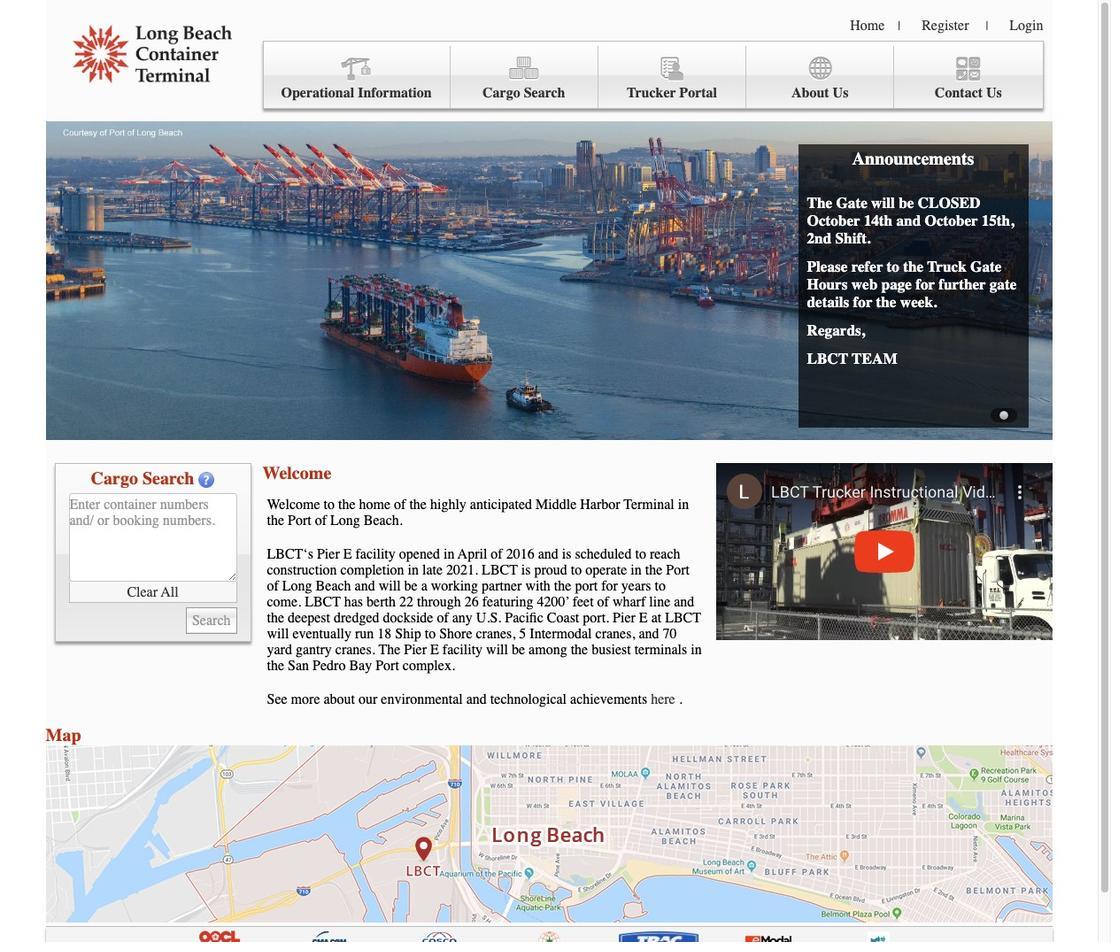 Task type: vqa. For each thing, say whether or not it's contained in the screenshot.
Truck Gate Hours LINK
no



Task type: describe. For each thing, give the bounding box(es) containing it.
1 vertical spatial facility
[[443, 642, 483, 658]]

the left home
[[338, 497, 356, 513]]

at
[[651, 610, 662, 626]]

welcome for welcome to the home of the highly anticipated middle harbor terminal in the port of long beach.
[[267, 497, 320, 513]]

here link
[[651, 692, 675, 707]]

map
[[46, 725, 81, 746]]

see more about our environmental and technological achievements here .
[[267, 692, 682, 707]]

with
[[525, 578, 551, 594]]

reach
[[650, 546, 680, 562]]

port
[[575, 578, 598, 594]]

trucker portal link
[[598, 46, 746, 109]]

partner
[[482, 578, 522, 594]]

the right among
[[571, 642, 588, 658]]

welcome to the home of the highly anticipated middle harbor terminal in the port of long beach.
[[267, 497, 689, 529]]

about
[[324, 692, 355, 707]]

15th,
[[982, 212, 1014, 229]]

gantry
[[296, 642, 332, 658]]

any
[[452, 610, 473, 626]]

coast
[[547, 610, 579, 626]]

0 vertical spatial facility
[[355, 546, 396, 562]]

5
[[519, 626, 526, 642]]

u.s.
[[476, 610, 501, 626]]

scheduled
[[575, 546, 632, 562]]

login
[[1010, 18, 1044, 34]]

lbct's
[[267, 546, 313, 562]]

and right '2016'
[[538, 546, 559, 562]]

the up lbct's
[[267, 513, 284, 529]]

feet
[[573, 594, 594, 610]]

details
[[807, 293, 849, 311]]

middle
[[536, 497, 577, 513]]

1 horizontal spatial pier
[[404, 642, 427, 658]]

see
[[267, 692, 287, 707]]

gate inside please refer to the truck gate hours web page for further gate details for the week.
[[971, 258, 1002, 275]]

port inside welcome to the home of the highly anticipated middle harbor terminal in the port of long beach.
[[288, 513, 311, 529]]

yard
[[267, 642, 292, 658]]

contact us link
[[895, 46, 1043, 109]]

here
[[651, 692, 675, 707]]

wharf
[[613, 594, 646, 610]]

the left san
[[267, 658, 284, 674]]

san
[[288, 658, 309, 674]]

1 cranes, from the left
[[476, 626, 516, 642]]

pacific
[[505, 610, 544, 626]]

announcements
[[852, 149, 974, 169]]

home
[[359, 497, 391, 513]]

1 | from the left
[[898, 19, 901, 34]]

shore
[[439, 626, 472, 642]]

beach.
[[364, 513, 403, 529]]

be inside the gate will be closed october 14th and october 15th, 2nd shift.
[[899, 194, 914, 212]]

register link
[[922, 18, 969, 34]]

in right 70 at the right of the page
[[691, 642, 702, 658]]

and right the line
[[674, 594, 694, 610]]

contact
[[935, 85, 983, 101]]

april
[[458, 546, 487, 562]]

.
[[679, 692, 682, 707]]

please refer to the truck gate hours web page for further gate details for the week.
[[807, 258, 1017, 311]]

0 horizontal spatial cargo search
[[91, 468, 194, 489]]

of down lbct's
[[267, 578, 279, 594]]

of right home
[[394, 497, 406, 513]]

the left port
[[554, 578, 571, 594]]

menu bar containing operational information
[[263, 41, 1044, 109]]

0 horizontal spatial pier
[[317, 546, 340, 562]]

22
[[399, 594, 413, 610]]

1 horizontal spatial for
[[853, 293, 873, 311]]

dredged
[[334, 610, 379, 626]]

gate inside the gate will be closed october 14th and october 15th, 2nd shift.
[[836, 194, 868, 212]]

4200'
[[537, 594, 570, 610]]

of left '2016'
[[491, 546, 503, 562]]

clear all button
[[69, 582, 237, 603]]

register
[[922, 18, 969, 34]]

the up the line
[[645, 562, 663, 578]]

14th and
[[864, 212, 921, 229]]

through
[[417, 594, 461, 610]]

ship
[[395, 626, 421, 642]]

complex.
[[403, 658, 455, 674]]

anticipated
[[470, 497, 532, 513]]

of up construction
[[315, 513, 327, 529]]

week.
[[900, 293, 937, 311]]

completion
[[341, 562, 404, 578]]

long inside lbct's pier e facility opened in april of 2016 and is scheduled to reach construction completion in late 2021.  lbct is proud to operate in the port of long beach and will be a working partner with the port for years to come.  lbct has berth 22 through 26 featuring 4200' feet of wharf line and the deepest dredged dockside of any u.s. pacific coast port. pier e at lbct will eventually run 18 ship to shore cranes, 5 intermodal cranes, and 70 yard gantry cranes. the pier e facility will be among the busiest terminals in the san pedro bay port complex.
[[282, 578, 312, 594]]

26
[[465, 594, 479, 610]]

2 vertical spatial port
[[376, 658, 399, 674]]

lbct left has
[[305, 594, 341, 610]]

terminal
[[624, 497, 675, 513]]

web
[[852, 275, 878, 293]]

1 vertical spatial pier
[[613, 610, 636, 626]]

technological
[[490, 692, 567, 707]]

eventually
[[293, 626, 352, 642]]

team
[[852, 350, 898, 367]]

2 horizontal spatial port
[[666, 562, 690, 578]]

1 vertical spatial be
[[404, 578, 418, 594]]

a
[[421, 578, 427, 594]]

working
[[431, 578, 478, 594]]

1 horizontal spatial e
[[430, 642, 439, 658]]

0 horizontal spatial is
[[521, 562, 531, 578]]

the left the highly
[[409, 497, 427, 513]]

contact us
[[935, 85, 1002, 101]]

closed
[[918, 194, 981, 212]]

operate
[[585, 562, 627, 578]]

of right feet at the bottom
[[597, 594, 609, 610]]

gate
[[990, 275, 1017, 293]]

trucker
[[627, 85, 676, 101]]

in left late
[[408, 562, 419, 578]]

about us
[[792, 85, 849, 101]]

portal
[[679, 85, 717, 101]]

home link
[[850, 18, 885, 34]]

will inside the gate will be closed october 14th and october 15th, 2nd shift.
[[871, 194, 895, 212]]

lbct down regards,​
[[807, 350, 848, 367]]

will left a
[[379, 578, 401, 594]]

lbct team
[[807, 350, 898, 367]]

in inside welcome to the home of the highly anticipated middle harbor terminal in the port of long beach.
[[678, 497, 689, 513]]

our
[[359, 692, 378, 707]]

2 october from the left
[[925, 212, 978, 229]]

1 vertical spatial search
[[142, 468, 194, 489]]

bay
[[349, 658, 372, 674]]

about us link
[[746, 46, 895, 109]]

lbct up the featuring
[[482, 562, 518, 578]]

of left "any"
[[437, 610, 449, 626]]

search inside "link"
[[524, 85, 565, 101]]



Task type: locate. For each thing, give the bounding box(es) containing it.
the left week.
[[876, 293, 896, 311]]

will left 5
[[486, 642, 508, 658]]

1 horizontal spatial october
[[925, 212, 978, 229]]

pier down dockside
[[404, 642, 427, 658]]

the gate will be closed october 14th and october 15th, 2nd shift.
[[807, 194, 1014, 247]]

lbct right at
[[665, 610, 701, 626]]

1 vertical spatial the
[[379, 642, 400, 658]]

in right operate
[[631, 562, 642, 578]]

trucker portal
[[627, 85, 717, 101]]

1 vertical spatial port
[[666, 562, 690, 578]]

run
[[355, 626, 374, 642]]

0 horizontal spatial port
[[288, 513, 311, 529]]

port right bay
[[376, 658, 399, 674]]

clear all
[[127, 584, 179, 600]]

us for contact us
[[986, 85, 1002, 101]]

2 vertical spatial pier
[[404, 642, 427, 658]]

1 horizontal spatial search
[[524, 85, 565, 101]]

and right beach
[[355, 578, 375, 594]]

long down lbct's
[[282, 578, 312, 594]]

operational information
[[281, 85, 432, 101]]

cargo search
[[483, 85, 565, 101], [91, 468, 194, 489]]

18
[[378, 626, 392, 642]]

cargo search link
[[450, 46, 598, 109]]

welcome
[[263, 463, 331, 483], [267, 497, 320, 513]]

1 horizontal spatial gate
[[971, 258, 1002, 275]]

pier
[[317, 546, 340, 562], [613, 610, 636, 626], [404, 642, 427, 658]]

the left truck
[[903, 258, 924, 275]]

1 us from the left
[[833, 85, 849, 101]]

highly
[[430, 497, 466, 513]]

will down announcements
[[871, 194, 895, 212]]

long left beach.
[[330, 513, 360, 529]]

Enter container numbers and/ or booking numbers. text field
[[69, 493, 237, 582]]

and
[[538, 546, 559, 562], [355, 578, 375, 594], [674, 594, 694, 610], [639, 626, 659, 642], [466, 692, 487, 707]]

us right about
[[833, 85, 849, 101]]

for
[[916, 275, 935, 293], [853, 293, 873, 311], [601, 578, 618, 594]]

come.
[[267, 594, 301, 610]]

us for about us
[[833, 85, 849, 101]]

be
[[899, 194, 914, 212], [404, 578, 418, 594], [512, 642, 525, 658]]

the right run in the bottom of the page
[[379, 642, 400, 658]]

has
[[344, 594, 363, 610]]

port.
[[583, 610, 609, 626]]

for inside lbct's pier e facility opened in april of 2016 and is scheduled to reach construction completion in late 2021.  lbct is proud to operate in the port of long beach and will be a working partner with the port for years to come.  lbct has berth 22 through 26 featuring 4200' feet of wharf line and the deepest dredged dockside of any u.s. pacific coast port. pier e at lbct will eventually run 18 ship to shore cranes, 5 intermodal cranes, and 70 yard gantry cranes. the pier e facility will be among the busiest terminals in the san pedro bay port complex.
[[601, 578, 618, 594]]

to right proud
[[571, 562, 582, 578]]

|
[[898, 19, 901, 34], [986, 19, 988, 34]]

be left a
[[404, 578, 418, 594]]

page
[[882, 275, 912, 293]]

beach
[[316, 578, 351, 594]]

operational
[[281, 85, 354, 101]]

welcome for welcome
[[263, 463, 331, 483]]

to right "years"
[[655, 578, 666, 594]]

gate right truck
[[971, 258, 1002, 275]]

long inside welcome to the home of the highly anticipated middle harbor terminal in the port of long beach.
[[330, 513, 360, 529]]

port up lbct's
[[288, 513, 311, 529]]

busiest
[[592, 642, 631, 658]]

berth
[[367, 594, 396, 610]]

for right port
[[601, 578, 618, 594]]

be left closed
[[899, 194, 914, 212]]

port up the line
[[666, 562, 690, 578]]

october up please on the top right of page
[[807, 212, 860, 229]]

operational information link
[[263, 46, 450, 109]]

1 vertical spatial long
[[282, 578, 312, 594]]

0 horizontal spatial e
[[343, 546, 352, 562]]

1 vertical spatial e
[[639, 610, 648, 626]]

to right the refer
[[887, 258, 900, 275]]

0 horizontal spatial cargo
[[91, 468, 138, 489]]

2nd
[[807, 229, 832, 247]]

1 horizontal spatial be
[[512, 642, 525, 658]]

e up beach
[[343, 546, 352, 562]]

in right terminal
[[678, 497, 689, 513]]

facility
[[355, 546, 396, 562], [443, 642, 483, 658]]

shift.
[[835, 229, 871, 247]]

to right ship
[[425, 626, 436, 642]]

0 horizontal spatial us
[[833, 85, 849, 101]]

the inside lbct's pier e facility opened in april of 2016 and is scheduled to reach construction completion in late 2021.  lbct is proud to operate in the port of long beach and will be a working partner with the port for years to come.  lbct has berth 22 through 26 featuring 4200' feet of wharf line and the deepest dredged dockside of any u.s. pacific coast port. pier e at lbct will eventually run 18 ship to shore cranes, 5 intermodal cranes, and 70 yard gantry cranes. the pier e facility will be among the busiest terminals in the san pedro bay port complex.
[[379, 642, 400, 658]]

e left shore
[[430, 642, 439, 658]]

deepest
[[288, 610, 330, 626]]

to left home
[[324, 497, 335, 513]]

pier right port.
[[613, 610, 636, 626]]

among
[[529, 642, 567, 658]]

e
[[343, 546, 352, 562], [639, 610, 648, 626], [430, 642, 439, 658]]

cranes,
[[476, 626, 516, 642], [595, 626, 635, 642]]

the
[[807, 194, 832, 212], [379, 642, 400, 658]]

2 vertical spatial be
[[512, 642, 525, 658]]

0 horizontal spatial search
[[142, 468, 194, 489]]

0 vertical spatial pier
[[317, 546, 340, 562]]

to inside welcome to the home of the highly anticipated middle harbor terminal in the port of long beach.
[[324, 497, 335, 513]]

| left login
[[986, 19, 988, 34]]

in right late
[[444, 546, 455, 562]]

for right details
[[853, 293, 873, 311]]

0 vertical spatial cargo search
[[483, 85, 565, 101]]

0 horizontal spatial be
[[404, 578, 418, 594]]

the inside the gate will be closed october 14th and october 15th, 2nd shift.
[[807, 194, 832, 212]]

e left at
[[639, 610, 648, 626]]

us
[[833, 85, 849, 101], [986, 85, 1002, 101]]

facility down beach.
[[355, 546, 396, 562]]

2 horizontal spatial e
[[639, 610, 648, 626]]

1 horizontal spatial cargo
[[483, 85, 520, 101]]

is left proud
[[521, 562, 531, 578]]

for right 'page'
[[916, 275, 935, 293]]

to inside please refer to the truck gate hours web page for further gate details for the week.
[[887, 258, 900, 275]]

achievements
[[570, 692, 647, 707]]

home
[[850, 18, 885, 34]]

featuring
[[482, 594, 533, 610]]

1 horizontal spatial |
[[986, 19, 988, 34]]

in
[[678, 497, 689, 513], [444, 546, 455, 562], [408, 562, 419, 578], [631, 562, 642, 578], [691, 642, 702, 658]]

construction
[[267, 562, 337, 578]]

october up truck
[[925, 212, 978, 229]]

truck
[[927, 258, 967, 275]]

proud
[[534, 562, 567, 578]]

is left scheduled
[[562, 546, 572, 562]]

1 horizontal spatial cargo search
[[483, 85, 565, 101]]

1 horizontal spatial is
[[562, 546, 572, 562]]

1 october from the left
[[807, 212, 860, 229]]

0 horizontal spatial facility
[[355, 546, 396, 562]]

pier up beach
[[317, 546, 340, 562]]

0 horizontal spatial the
[[379, 642, 400, 658]]

0 vertical spatial search
[[524, 85, 565, 101]]

1 horizontal spatial cranes,
[[595, 626, 635, 642]]

to left reach
[[635, 546, 646, 562]]

0 horizontal spatial cranes,
[[476, 626, 516, 642]]

2 horizontal spatial be
[[899, 194, 914, 212]]

1 vertical spatial welcome
[[267, 497, 320, 513]]

and left technological
[[466, 692, 487, 707]]

0 horizontal spatial for
[[601, 578, 618, 594]]

intermodal
[[530, 626, 592, 642]]

harbor
[[580, 497, 620, 513]]

2 us from the left
[[986, 85, 1002, 101]]

gate
[[836, 194, 868, 212], [971, 258, 1002, 275]]

0 horizontal spatial october
[[807, 212, 860, 229]]

0 horizontal spatial long
[[282, 578, 312, 594]]

opened
[[399, 546, 440, 562]]

gate up shift.
[[836, 194, 868, 212]]

cranes.
[[335, 642, 375, 658]]

70
[[663, 626, 677, 642]]

line
[[649, 594, 671, 610]]

facility down "any"
[[443, 642, 483, 658]]

information
[[358, 85, 432, 101]]

will down come.
[[267, 626, 289, 642]]

be left among
[[512, 642, 525, 658]]

about
[[792, 85, 829, 101]]

will
[[871, 194, 895, 212], [379, 578, 401, 594], [267, 626, 289, 642], [486, 642, 508, 658]]

cranes, down wharf
[[595, 626, 635, 642]]

1 horizontal spatial the
[[807, 194, 832, 212]]

0 vertical spatial cargo
[[483, 85, 520, 101]]

1 vertical spatial gate
[[971, 258, 1002, 275]]

None submit
[[186, 607, 237, 634]]

2 horizontal spatial for
[[916, 275, 935, 293]]

regards,​
[[807, 321, 865, 339]]

cranes, left 5
[[476, 626, 516, 642]]

0 horizontal spatial |
[[898, 19, 901, 34]]

the up the yard
[[267, 610, 284, 626]]

0 vertical spatial e
[[343, 546, 352, 562]]

2 horizontal spatial pier
[[613, 610, 636, 626]]

1 vertical spatial cargo
[[91, 468, 138, 489]]

1 vertical spatial cargo search
[[91, 468, 194, 489]]

cargo search inside cargo search "link"
[[483, 85, 565, 101]]

welcome inside welcome to the home of the highly anticipated middle harbor terminal in the port of long beach.
[[267, 497, 320, 513]]

please
[[807, 258, 848, 275]]

2 | from the left
[[986, 19, 988, 34]]

0 vertical spatial be
[[899, 194, 914, 212]]

is
[[562, 546, 572, 562], [521, 562, 531, 578]]

0 vertical spatial long
[[330, 513, 360, 529]]

the up 2nd
[[807, 194, 832, 212]]

0 vertical spatial the
[[807, 194, 832, 212]]

and left 70 at the right of the page
[[639, 626, 659, 642]]

menu bar
[[263, 41, 1044, 109]]

1 horizontal spatial facility
[[443, 642, 483, 658]]

october
[[807, 212, 860, 229], [925, 212, 978, 229]]

2 cranes, from the left
[[595, 626, 635, 642]]

late
[[422, 562, 443, 578]]

pedro
[[313, 658, 346, 674]]

| right home "link"
[[898, 19, 901, 34]]

1 horizontal spatial port
[[376, 658, 399, 674]]

1 horizontal spatial us
[[986, 85, 1002, 101]]

0 vertical spatial port
[[288, 513, 311, 529]]

more
[[291, 692, 320, 707]]

0 horizontal spatial gate
[[836, 194, 868, 212]]

login link
[[1010, 18, 1044, 34]]

us right contact
[[986, 85, 1002, 101]]

0 vertical spatial welcome
[[263, 463, 331, 483]]

0 vertical spatial gate
[[836, 194, 868, 212]]

years
[[621, 578, 651, 594]]

cargo inside "link"
[[483, 85, 520, 101]]

2016
[[506, 546, 535, 562]]

lbct's pier e facility opened in april of 2016 and is scheduled to reach construction completion in late 2021.  lbct is proud to operate in the port of long beach and will be a working partner with the port for years to come.  lbct has berth 22 through 26 featuring 4200' feet of wharf line and the deepest dredged dockside of any u.s. pacific coast port. pier e at lbct will eventually run 18 ship to shore cranes, 5 intermodal cranes, and 70 yard gantry cranes. the pier e facility will be among the busiest terminals in the san pedro bay port complex.
[[267, 546, 702, 674]]

all
[[161, 584, 179, 600]]

2 vertical spatial e
[[430, 642, 439, 658]]

1 horizontal spatial long
[[330, 513, 360, 529]]



